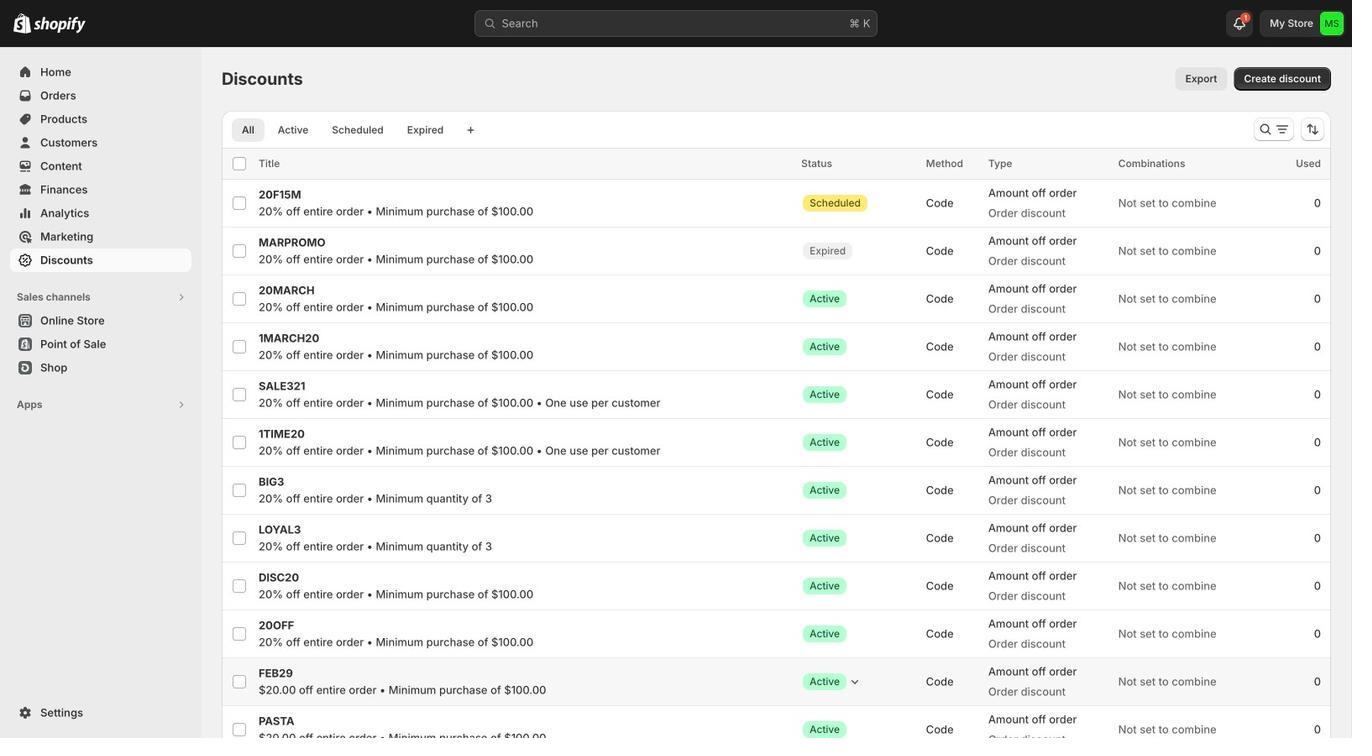 Task type: describe. For each thing, give the bounding box(es) containing it.
shopify image
[[34, 17, 86, 33]]

my store image
[[1321, 12, 1344, 35]]



Task type: vqa. For each thing, say whether or not it's contained in the screenshot.
Search countries text field
no



Task type: locate. For each thing, give the bounding box(es) containing it.
tab list
[[229, 118, 457, 142]]

shopify image
[[13, 13, 31, 33]]



